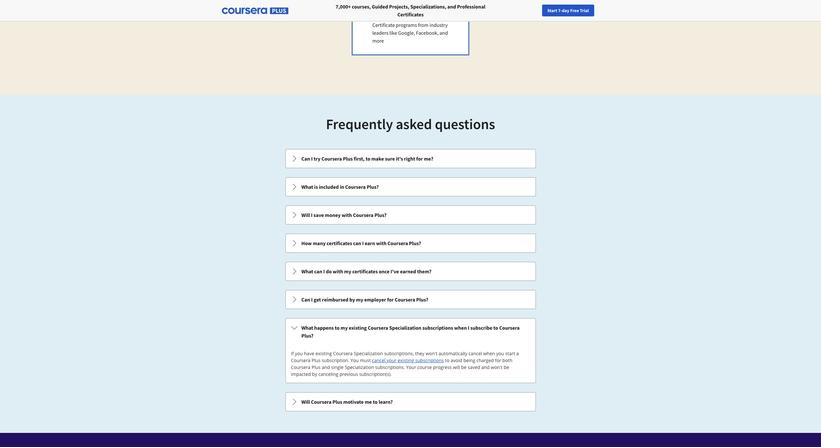 Task type: locate. For each thing, give the bounding box(es) containing it.
1 vertical spatial for
[[387, 297, 394, 303]]

coursera right in
[[345, 184, 366, 190]]

i've
[[391, 268, 399, 275]]

and up the industry
[[448, 3, 456, 10]]

0 vertical spatial for
[[417, 156, 423, 162]]

1 vertical spatial by
[[312, 371, 317, 378]]

specialization
[[390, 325, 422, 331], [354, 351, 383, 357], [345, 364, 374, 371]]

choose
[[373, 14, 389, 20]]

0 vertical spatial can
[[353, 240, 361, 247]]

and inside choose from more than 15 professional certificate programs from industry leaders like google, facebook, and more
[[440, 30, 448, 36]]

facebook,
[[416, 30, 439, 36]]

try
[[314, 156, 321, 162]]

plus? up 'have'
[[302, 333, 314, 339]]

0 vertical spatial can
[[302, 156, 310, 162]]

1 horizontal spatial existing
[[349, 325, 367, 331]]

subscriptions inside what happens to my existing coursera specialization subscriptions when i subscribe to coursera plus?
[[423, 325, 454, 331]]

0 vertical spatial professional
[[457, 3, 486, 10]]

1 horizontal spatial more
[[402, 14, 413, 20]]

0 vertical spatial my
[[344, 268, 352, 275]]

what left happens
[[302, 325, 313, 331]]

1 horizontal spatial won't
[[491, 364, 503, 371]]

1 what from the top
[[302, 184, 313, 190]]

from down projects,
[[390, 14, 401, 20]]

with right "do"
[[333, 268, 343, 275]]

for left both
[[495, 358, 502, 364]]

and down "charged"
[[482, 364, 490, 371]]

certificate
[[373, 22, 395, 28]]

0 vertical spatial what
[[302, 184, 313, 190]]

can left earn
[[353, 240, 361, 247]]

2 vertical spatial with
[[333, 268, 343, 275]]

trial
[[580, 8, 589, 13]]

won't
[[426, 351, 438, 357], [491, 364, 503, 371]]

be right will
[[462, 364, 467, 371]]

can i get reimbursed by my employer for coursera plus?
[[302, 297, 429, 303]]

2 vertical spatial for
[[495, 358, 502, 364]]

0 horizontal spatial be
[[462, 364, 467, 371]]

0 horizontal spatial by
[[312, 371, 317, 378]]

0 vertical spatial subscriptions
[[423, 325, 454, 331]]

me
[[365, 399, 372, 405]]

2 vertical spatial what
[[302, 325, 313, 331]]

my right "do"
[[344, 268, 352, 275]]

to up progress at the right bottom of page
[[445, 358, 450, 364]]

subscription.
[[322, 358, 350, 364]]

certificates
[[327, 240, 352, 247], [353, 268, 378, 275]]

0 vertical spatial by
[[350, 297, 355, 303]]

coursera down "earned"
[[395, 297, 416, 303]]

won't right they at the right bottom
[[426, 351, 438, 357]]

plus? down make
[[367, 184, 379, 190]]

what can i do with my certificates once i've earned them? button
[[286, 262, 536, 281]]

my for employer
[[356, 297, 364, 303]]

will
[[302, 212, 310, 218], [302, 399, 310, 405]]

i inside what happens to my existing coursera specialization subscriptions when i subscribe to coursera plus?
[[468, 325, 470, 331]]

can
[[302, 156, 310, 162], [302, 297, 310, 303]]

will coursera plus motivate me to learn?
[[302, 399, 393, 405]]

won't down both
[[491, 364, 503, 371]]

2 can from the top
[[302, 297, 310, 303]]

can for can i try coursera plus first, to make sure it's right for me?
[[302, 156, 310, 162]]

won't inside if you have existing coursera specialization subscriptions, they won't automatically cancel when you start a coursera plus subscription. you must
[[426, 351, 438, 357]]

1 vertical spatial can
[[314, 268, 323, 275]]

list
[[285, 149, 537, 412]]

0 vertical spatial more
[[402, 14, 413, 20]]

money
[[325, 212, 341, 218]]

1 horizontal spatial cancel
[[469, 351, 482, 357]]

0 horizontal spatial won't
[[426, 351, 438, 357]]

1 vertical spatial my
[[356, 297, 364, 303]]

1 horizontal spatial can
[[353, 240, 361, 247]]

can left get on the left bottom of page
[[302, 297, 310, 303]]

1 will from the top
[[302, 212, 310, 218]]

cancel up being
[[469, 351, 482, 357]]

more down leaders
[[373, 37, 384, 44]]

to right me
[[373, 399, 378, 405]]

by inside the to avoid being charged for both coursera plus and single specialization subscriptions. your course progress will be saved and won't be impacted by canceling previous subscription(s).
[[312, 371, 317, 378]]

automatically
[[439, 351, 468, 357]]

0 vertical spatial certificates
[[327, 240, 352, 247]]

can left try
[[302, 156, 310, 162]]

2 vertical spatial my
[[341, 325, 348, 331]]

cancel inside if you have existing coursera specialization subscriptions, they won't automatically cancel when you start a coursera plus subscription. you must
[[469, 351, 482, 357]]

3 what from the top
[[302, 325, 313, 331]]

0 vertical spatial cancel
[[469, 351, 482, 357]]

have
[[304, 351, 315, 357]]

previous
[[340, 371, 358, 378]]

for left me? at the right top of the page
[[417, 156, 423, 162]]

professional inside choose from more than 15 professional certificate programs from industry leaders like google, facebook, and more
[[432, 14, 459, 20]]

1 horizontal spatial when
[[484, 351, 495, 357]]

what inside dropdown button
[[302, 268, 313, 275]]

7,000+
[[336, 3, 351, 10]]

coursera plus image
[[222, 8, 289, 14]]

employer
[[365, 297, 386, 303]]

by right reimbursed at bottom left
[[350, 297, 355, 303]]

with right earn
[[376, 240, 387, 247]]

subscriptions,
[[385, 351, 414, 357]]

for right employer
[[387, 297, 394, 303]]

1 vertical spatial won't
[[491, 364, 503, 371]]

many
[[313, 240, 326, 247]]

coursera inside the to avoid being charged for both coursera plus and single specialization subscriptions. your course progress will be saved and won't be impacted by canceling previous subscription(s).
[[291, 364, 311, 371]]

a
[[517, 351, 519, 357]]

1 horizontal spatial you
[[497, 351, 505, 357]]

industry
[[430, 22, 448, 28]]

subscriptions up course
[[416, 358, 444, 364]]

what happens to my existing coursera specialization subscriptions when i subscribe to coursera plus?
[[302, 325, 520, 339]]

certificates
[[398, 11, 424, 18]]

coursera right earn
[[388, 240, 408, 247]]

existing up your
[[398, 358, 414, 364]]

professional
[[457, 3, 486, 10], [432, 14, 459, 20]]

plus up canceling
[[312, 364, 321, 371]]

programs
[[396, 22, 417, 28]]

0 vertical spatial with
[[342, 212, 352, 218]]

by
[[350, 297, 355, 303], [312, 371, 317, 378]]

None search field
[[90, 4, 248, 17]]

2 you from the left
[[497, 351, 505, 357]]

plus?
[[367, 184, 379, 190], [375, 212, 387, 218], [409, 240, 421, 247], [417, 297, 429, 303], [302, 333, 314, 339]]

be down both
[[504, 364, 510, 371]]

plus down 'have'
[[312, 358, 321, 364]]

when inside if you have existing coursera specialization subscriptions, they won't automatically cancel when you start a coursera plus subscription. you must
[[484, 351, 495, 357]]

my right happens
[[341, 325, 348, 331]]

what left "do"
[[302, 268, 313, 275]]

specialization inside if you have existing coursera specialization subscriptions, they won't automatically cancel when you start a coursera plus subscription. you must
[[354, 351, 383, 357]]

to right first,
[[366, 156, 371, 162]]

certificates right many
[[327, 240, 352, 247]]

and down the industry
[[440, 30, 448, 36]]

i left get on the left bottom of page
[[311, 297, 313, 303]]

1 vertical spatial what
[[302, 268, 313, 275]]

existing
[[349, 325, 367, 331], [316, 351, 332, 357], [398, 358, 414, 364]]

list containing can i try coursera plus first, to make sure it's right for me?
[[285, 149, 537, 412]]

from up facebook,
[[418, 22, 429, 28]]

must
[[360, 358, 371, 364]]

1 vertical spatial existing
[[316, 351, 332, 357]]

1 vertical spatial when
[[484, 351, 495, 357]]

canceling
[[319, 371, 339, 378]]

what left is
[[302, 184, 313, 190]]

2 what from the top
[[302, 268, 313, 275]]

0 vertical spatial existing
[[349, 325, 367, 331]]

coursera down employer
[[368, 325, 389, 331]]

professional inside 7,000+ courses, guided projects, specializations, and professional certificates
[[457, 3, 486, 10]]

from
[[390, 14, 401, 20], [418, 22, 429, 28]]

0 vertical spatial will
[[302, 212, 310, 218]]

2 vertical spatial specialization
[[345, 364, 374, 371]]

when up "charged"
[[484, 351, 495, 357]]

certificates left once
[[353, 268, 378, 275]]

asked
[[396, 115, 432, 133]]

1 horizontal spatial be
[[504, 364, 510, 371]]

you
[[295, 351, 303, 357], [497, 351, 505, 357]]

1 vertical spatial from
[[418, 22, 429, 28]]

my left employer
[[356, 297, 364, 303]]

0 horizontal spatial you
[[295, 351, 303, 357]]

can left "do"
[[314, 268, 323, 275]]

1 vertical spatial more
[[373, 37, 384, 44]]

will left save
[[302, 212, 310, 218]]

motivate
[[344, 399, 364, 405]]

1 vertical spatial cancel
[[372, 358, 386, 364]]

coursera up start on the right of page
[[500, 325, 520, 331]]

what
[[302, 184, 313, 190], [302, 268, 313, 275], [302, 325, 313, 331]]

0 horizontal spatial when
[[455, 325, 467, 331]]

will i save money with coursera plus? button
[[286, 206, 536, 224]]

for inside the to avoid being charged for both coursera plus and single specialization subscriptions. your course progress will be saved and won't be impacted by canceling previous subscription(s).
[[495, 358, 502, 364]]

0 vertical spatial when
[[455, 325, 467, 331]]

day
[[562, 8, 570, 13]]

existing up "subscription."
[[316, 351, 332, 357]]

1 vertical spatial professional
[[432, 14, 459, 20]]

start 7-day free trial button
[[543, 5, 595, 16]]

being
[[464, 358, 476, 364]]

0 horizontal spatial can
[[314, 268, 323, 275]]

0 vertical spatial specialization
[[390, 325, 422, 331]]

plus? inside what happens to my existing coursera specialization subscriptions when i subscribe to coursera plus?
[[302, 333, 314, 339]]

1 horizontal spatial by
[[350, 297, 355, 303]]

2 will from the top
[[302, 399, 310, 405]]

i
[[311, 156, 313, 162], [311, 212, 313, 218], [362, 240, 364, 247], [324, 268, 325, 275], [311, 297, 313, 303], [468, 325, 470, 331]]

than
[[414, 14, 424, 20]]

start 7-day free trial
[[548, 8, 589, 13]]

happens
[[314, 325, 334, 331]]

when left subscribe
[[455, 325, 467, 331]]

0 horizontal spatial from
[[390, 14, 401, 20]]

1 vertical spatial specialization
[[354, 351, 383, 357]]

1 vertical spatial can
[[302, 297, 310, 303]]

plus
[[343, 156, 353, 162], [312, 358, 321, 364], [312, 364, 321, 371], [333, 399, 343, 405]]

specialization up must
[[354, 351, 383, 357]]

2 horizontal spatial for
[[495, 358, 502, 364]]

plus left motivate
[[333, 399, 343, 405]]

0 vertical spatial won't
[[426, 351, 438, 357]]

when inside what happens to my existing coursera specialization subscriptions when i subscribe to coursera plus?
[[455, 325, 467, 331]]

0 horizontal spatial existing
[[316, 351, 332, 357]]

i left subscribe
[[468, 325, 470, 331]]

i left "do"
[[324, 268, 325, 275]]

plus left first,
[[343, 156, 353, 162]]

when
[[455, 325, 467, 331], [484, 351, 495, 357]]

will down impacted on the left bottom of the page
[[302, 399, 310, 405]]

will coursera plus motivate me to learn? button
[[286, 393, 536, 411]]

can
[[353, 240, 361, 247], [314, 268, 323, 275]]

you up both
[[497, 351, 505, 357]]

1 be from the left
[[462, 364, 467, 371]]

save
[[314, 212, 324, 218]]

frequently asked questions
[[326, 115, 496, 133]]

2 vertical spatial existing
[[398, 358, 414, 364]]

1 vertical spatial will
[[302, 399, 310, 405]]

with
[[342, 212, 352, 218], [376, 240, 387, 247], [333, 268, 343, 275]]

subscriptions up automatically
[[423, 325, 454, 331]]

1 horizontal spatial for
[[417, 156, 423, 162]]

1 can from the top
[[302, 156, 310, 162]]

cancel left your
[[372, 358, 386, 364]]

both
[[503, 358, 513, 364]]

with right money
[[342, 212, 352, 218]]

you right the if
[[295, 351, 303, 357]]

coursera down canceling
[[311, 399, 332, 405]]

what inside what happens to my existing coursera specialization subscriptions when i subscribe to coursera plus?
[[302, 325, 313, 331]]

coursera up impacted on the left bottom of the page
[[291, 364, 311, 371]]

subscriptions
[[423, 325, 454, 331], [416, 358, 444, 364]]

by left canceling
[[312, 371, 317, 378]]

more up programs
[[402, 14, 413, 20]]

how
[[302, 240, 312, 247]]

to right subscribe
[[494, 325, 499, 331]]

specialization down you
[[345, 364, 374, 371]]

make
[[372, 156, 384, 162]]

0 horizontal spatial cancel
[[372, 358, 386, 364]]

existing down can i get reimbursed by my employer for coursera plus?
[[349, 325, 367, 331]]

your
[[387, 358, 397, 364]]

me?
[[424, 156, 434, 162]]

specialization up subscriptions,
[[390, 325, 422, 331]]



Task type: vqa. For each thing, say whether or not it's contained in the screenshot.
"Industry"
yes



Task type: describe. For each thing, give the bounding box(es) containing it.
subscriptions.
[[375, 364, 405, 371]]

is
[[314, 184, 318, 190]]

google,
[[399, 30, 415, 36]]

7,000+ courses, guided projects, specializations, and professional certificates
[[336, 3, 486, 18]]

what is included in coursera plus?
[[302, 184, 379, 190]]

coursera up how many certificates can i earn with coursera plus?
[[353, 212, 374, 218]]

subscribe
[[471, 325, 493, 331]]

charged
[[477, 358, 494, 364]]

will for will i save money with coursera plus?
[[302, 212, 310, 218]]

will for will coursera plus motivate me to learn?
[[302, 399, 310, 405]]

them?
[[417, 268, 432, 275]]

what is included in coursera plus? button
[[286, 178, 536, 196]]

once
[[379, 268, 390, 275]]

by inside can i get reimbursed by my employer for coursera plus? dropdown button
[[350, 297, 355, 303]]

my inside what happens to my existing coursera specialization subscriptions when i subscribe to coursera plus?
[[341, 325, 348, 331]]

reimbursed
[[322, 297, 349, 303]]

how many certificates can i earn with coursera plus?
[[302, 240, 421, 247]]

7-
[[559, 8, 562, 13]]

free
[[571, 8, 579, 13]]

to avoid being charged for both coursera plus and single specialization subscriptions. your course progress will be saved and won't be impacted by canceling previous subscription(s).
[[291, 358, 513, 378]]

2 horizontal spatial existing
[[398, 358, 414, 364]]

saved
[[468, 364, 481, 371]]

earn
[[365, 240, 375, 247]]

2 be from the left
[[504, 364, 510, 371]]

what for what can i do with my certificates once i've earned them?
[[302, 268, 313, 275]]

existing inside what happens to my existing coursera specialization subscriptions when i subscribe to coursera plus?
[[349, 325, 367, 331]]

1 vertical spatial subscriptions
[[416, 358, 444, 364]]

0 horizontal spatial for
[[387, 297, 394, 303]]

what for what happens to my existing coursera specialization subscriptions when i subscribe to coursera plus?
[[302, 325, 313, 331]]

learn?
[[379, 399, 393, 405]]

and inside 7,000+ courses, guided projects, specializations, and professional certificates
[[448, 3, 456, 10]]

cancel your existing subscriptions link
[[372, 358, 444, 364]]

what for what is included in coursera plus?
[[302, 184, 313, 190]]

start
[[548, 8, 558, 13]]

how many certificates can i earn with coursera plus? button
[[286, 234, 536, 253]]

specialization inside the to avoid being charged for both coursera plus and single specialization subscriptions. your course progress will be saved and won't be impacted by canceling previous subscription(s).
[[345, 364, 374, 371]]

right
[[404, 156, 416, 162]]

they
[[415, 351, 425, 357]]

avoid
[[451, 358, 463, 364]]

coursera up "subscription."
[[333, 351, 353, 357]]

cancel your existing subscriptions
[[372, 358, 444, 364]]

get
[[314, 297, 321, 303]]

1 vertical spatial certificates
[[353, 268, 378, 275]]

frequently
[[326, 115, 393, 133]]

questions
[[435, 115, 496, 133]]

with for certificates
[[333, 268, 343, 275]]

you
[[351, 358, 359, 364]]

plus inside the to avoid being charged for both coursera plus and single specialization subscriptions. your course progress will be saved and won't be impacted by canceling previous subscription(s).
[[312, 364, 321, 371]]

progress
[[433, 364, 452, 371]]

i left try
[[311, 156, 313, 162]]

courses,
[[352, 3, 371, 10]]

first,
[[354, 156, 365, 162]]

if you have existing coursera specialization subscriptions, they won't automatically cancel when you start a coursera plus subscription. you must
[[291, 351, 519, 364]]

included
[[319, 184, 339, 190]]

can i try coursera plus first, to make sure it's right for me? button
[[286, 150, 536, 168]]

your
[[406, 364, 417, 371]]

subscription(s).
[[360, 371, 392, 378]]

plus? up earn
[[375, 212, 387, 218]]

it's
[[396, 156, 403, 162]]

specialization inside what happens to my existing coursera specialization subscriptions when i subscribe to coursera plus?
[[390, 325, 422, 331]]

what happens to my existing coursera specialization subscriptions when i subscribe to coursera plus? button
[[286, 319, 536, 345]]

1 vertical spatial with
[[376, 240, 387, 247]]

course
[[418, 364, 432, 371]]

what can i do with my certificates once i've earned them?
[[302, 268, 432, 275]]

can i try coursera plus first, to make sure it's right for me?
[[302, 156, 434, 162]]

will i save money with coursera plus?
[[302, 212, 387, 218]]

like
[[390, 30, 398, 36]]

coursera down the if
[[291, 358, 311, 364]]

my for certificates
[[344, 268, 352, 275]]

15
[[425, 14, 431, 20]]

guided
[[372, 3, 388, 10]]

plus? down will i save money with coursera plus? dropdown button
[[409, 240, 421, 247]]

projects,
[[389, 3, 410, 10]]

specializations,
[[411, 3, 447, 10]]

with for plus?
[[342, 212, 352, 218]]

will
[[453, 364, 460, 371]]

i left earn
[[362, 240, 364, 247]]

impacted
[[291, 371, 311, 378]]

earned
[[400, 268, 416, 275]]

can i get reimbursed by my employer for coursera plus? button
[[286, 291, 536, 309]]

and up canceling
[[322, 364, 330, 371]]

leaders
[[373, 30, 389, 36]]

if
[[291, 351, 294, 357]]

choose from more than 15 professional certificate programs from industry leaders like google, facebook, and more
[[373, 14, 459, 44]]

plus? down them?
[[417, 297, 429, 303]]

single
[[331, 364, 344, 371]]

won't inside the to avoid being charged for both coursera plus and single specialization subscriptions. your course progress will be saved and won't be impacted by canceling previous subscription(s).
[[491, 364, 503, 371]]

existing inside if you have existing coursera specialization subscriptions, they won't automatically cancel when you start a coursera plus subscription. you must
[[316, 351, 332, 357]]

0 vertical spatial from
[[390, 14, 401, 20]]

do
[[326, 268, 332, 275]]

to inside the to avoid being charged for both coursera plus and single specialization subscriptions. your course progress will be saved and won't be impacted by canceling previous subscription(s).
[[445, 358, 450, 364]]

0 horizontal spatial more
[[373, 37, 384, 44]]

start
[[506, 351, 516, 357]]

to right happens
[[335, 325, 340, 331]]

1 horizontal spatial from
[[418, 22, 429, 28]]

i left save
[[311, 212, 313, 218]]

in
[[340, 184, 344, 190]]

coursera right try
[[322, 156, 342, 162]]

1 you from the left
[[295, 351, 303, 357]]

plus inside if you have existing coursera specialization subscriptions, they won't automatically cancel when you start a coursera plus subscription. you must
[[312, 358, 321, 364]]

can for can i get reimbursed by my employer for coursera plus?
[[302, 297, 310, 303]]

sure
[[385, 156, 395, 162]]



